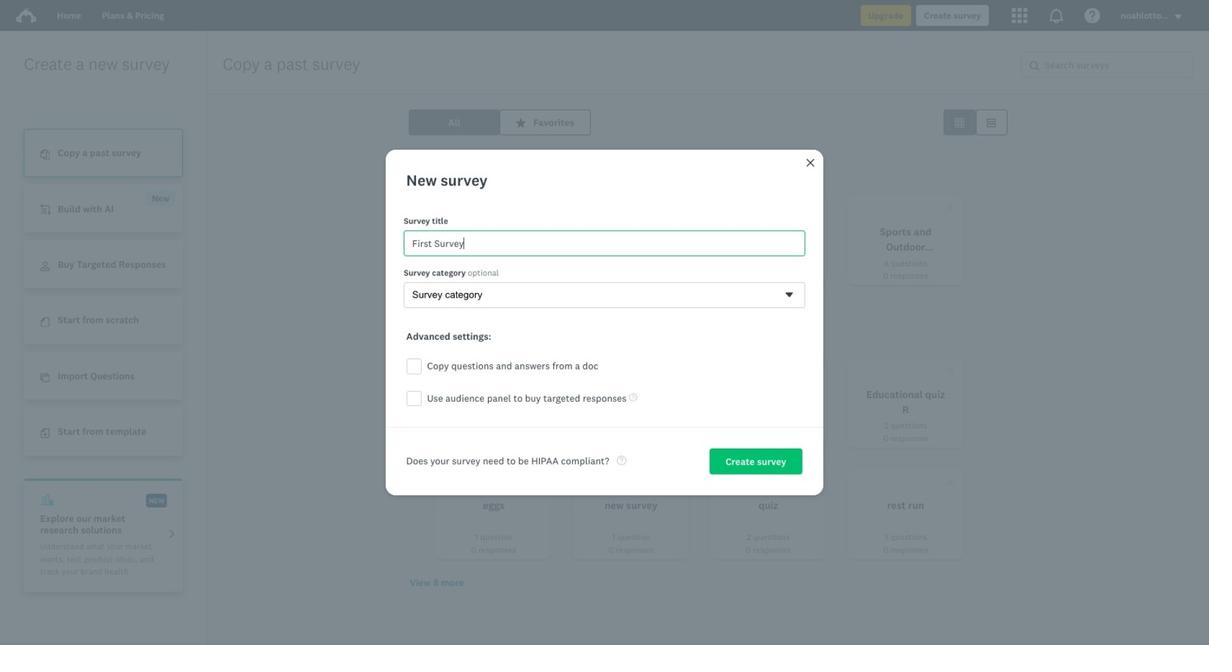 Task type: vqa. For each thing, say whether or not it's contained in the screenshot.
second BRAND LOGO from the bottom of the page
yes



Task type: locate. For each thing, give the bounding box(es) containing it.
help icon image
[[1086, 8, 1101, 23]]

starfilled image
[[516, 118, 526, 128], [534, 365, 544, 375]]

user image
[[40, 262, 50, 271]]

grid image
[[956, 118, 965, 128]]

help image
[[618, 456, 627, 466]]

chevronright image
[[167, 529, 177, 539]]

document image
[[40, 317, 50, 327]]

products icon image
[[1013, 8, 1029, 23], [1013, 8, 1029, 23]]

documentclone image
[[40, 150, 50, 160]]

dropdown arrow icon image
[[1175, 12, 1184, 21], [1176, 14, 1183, 19]]

0 horizontal spatial starfilled image
[[516, 118, 526, 128]]

brand logo image
[[16, 5, 36, 26], [16, 8, 36, 23]]

1 vertical spatial starfilled image
[[534, 365, 544, 375]]

starfilled image
[[947, 202, 956, 212], [947, 365, 956, 375], [809, 477, 819, 486], [947, 477, 956, 486]]

documentplus image
[[40, 429, 50, 439]]

close image
[[807, 159, 815, 167]]

textboxmultiple image
[[987, 118, 997, 128]]

notification center icon image
[[1049, 8, 1065, 23]]

0 vertical spatial starfilled image
[[516, 118, 526, 128]]

1 brand logo image from the top
[[16, 5, 36, 26]]

dialog
[[386, 150, 824, 495]]



Task type: describe. For each thing, give the bounding box(es) containing it.
close image
[[806, 158, 816, 168]]

search image
[[1030, 61, 1040, 71]]

Search surveys field
[[1040, 53, 1194, 77]]

2 brand logo image from the top
[[16, 8, 36, 23]]

1 horizontal spatial starfilled image
[[534, 365, 544, 375]]

help image
[[630, 394, 638, 402]]

Survey name field
[[404, 231, 806, 257]]

clone image
[[40, 373, 50, 383]]



